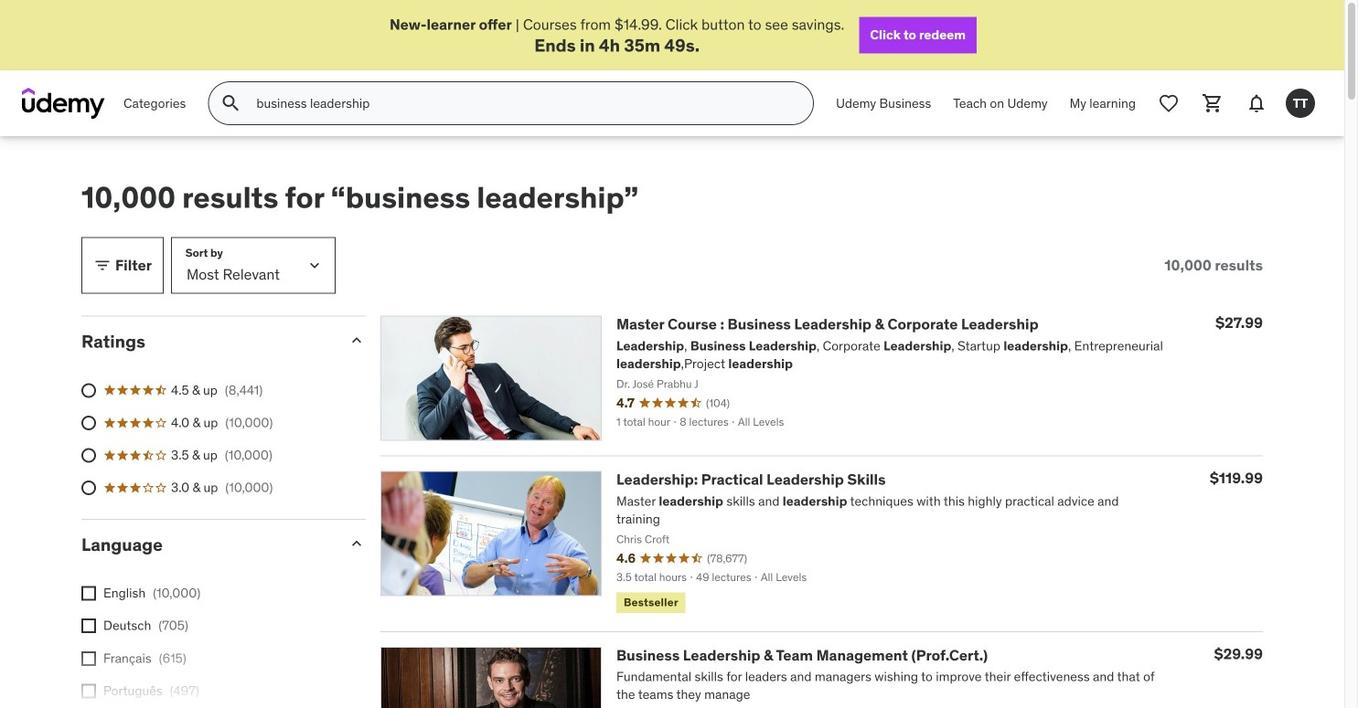 Task type: describe. For each thing, give the bounding box(es) containing it.
Search for anything text field
[[253, 88, 791, 119]]

wishlist image
[[1158, 93, 1180, 115]]

1 xsmall image from the top
[[81, 619, 96, 634]]

shopping cart with 0 items image
[[1202, 93, 1224, 115]]

0 vertical spatial small image
[[93, 257, 112, 275]]

2 xsmall image from the top
[[81, 652, 96, 667]]

2 vertical spatial small image
[[348, 535, 366, 553]]

submit search image
[[220, 93, 242, 115]]

1 xsmall image from the top
[[81, 587, 96, 601]]

2 xsmall image from the top
[[81, 685, 96, 699]]



Task type: vqa. For each thing, say whether or not it's contained in the screenshot.
1st xsmall image from the bottom of the page
yes



Task type: locate. For each thing, give the bounding box(es) containing it.
0 vertical spatial xsmall image
[[81, 619, 96, 634]]

xsmall image
[[81, 619, 96, 634], [81, 685, 96, 699]]

udemy image
[[22, 88, 105, 119]]

1 vertical spatial xsmall image
[[81, 685, 96, 699]]

1 vertical spatial xsmall image
[[81, 652, 96, 667]]

small image
[[93, 257, 112, 275], [348, 332, 366, 350], [348, 535, 366, 553]]

notifications image
[[1246, 93, 1268, 115]]

xsmall image
[[81, 587, 96, 601], [81, 652, 96, 667]]

0 vertical spatial xsmall image
[[81, 587, 96, 601]]

1 vertical spatial small image
[[348, 332, 366, 350]]

status
[[1165, 257, 1263, 275]]



